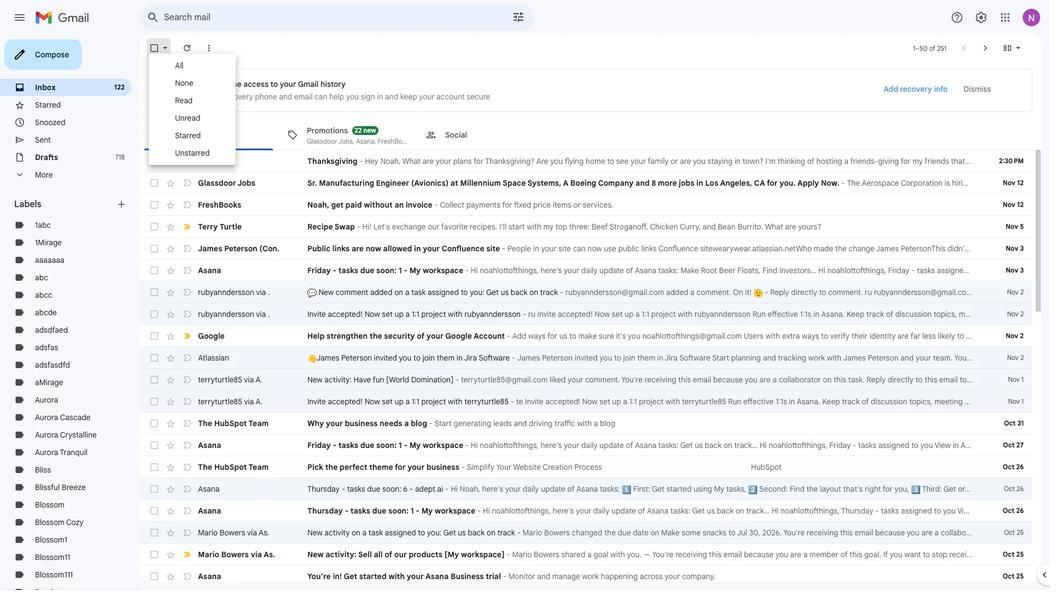 Task type: locate. For each thing, give the bounding box(es) containing it.
account
[[437, 92, 465, 102]]

oct 26 for hi noah, here's your daily update of asana tasks:
[[1004, 485, 1024, 493]]

0 horizontal spatial blog
[[411, 419, 427, 429]]

1:1s down - james peterson invited you to join them in jira software start planning and tracking work with james peterson and your team. you can share your work and
[[776, 397, 787, 407]]

row containing glassdoor jobs
[[140, 172, 1033, 194]]

tab list
[[140, 120, 1041, 150]]

want down out
[[1026, 375, 1043, 385]]

oct left the about
[[1003, 551, 1015, 559]]

0 vertical spatial starred
[[35, 100, 61, 110]]

1
[[913, 44, 915, 52], [399, 266, 402, 276], [1021, 376, 1024, 384], [1021, 398, 1024, 406], [399, 441, 402, 451], [411, 506, 414, 516]]

1 aurora from the top
[[35, 395, 58, 405]]

1 vertical spatial make
[[661, 528, 680, 538]]

1 vertical spatial read
[[216, 156, 235, 166]]

a. for invite accepted! now set up a 1:1 project with terryturtle85
[[256, 397, 263, 407]]

get left ba
[[1019, 441, 1031, 451]]

are up jobs
[[680, 156, 691, 166]]

1 vertical spatial 26
[[1017, 485, 1024, 493]]

confluence down curry,
[[659, 244, 698, 254]]

toggle split pane mode image
[[1002, 43, 1013, 54]]

action up oct 31
[[1003, 397, 1025, 407]]

terryturtle85
[[198, 375, 242, 385], [198, 397, 242, 407], [465, 397, 509, 407], [682, 397, 726, 407]]

daily
[[581, 266, 598, 276], [581, 441, 598, 451], [523, 485, 539, 494], [593, 506, 610, 516]]

0 horizontal spatial ways
[[528, 331, 546, 341]]

1 horizontal spatial can
[[573, 244, 586, 254]]

aurora for aurora cascade
[[35, 413, 58, 423]]

2 aurora from the top
[[35, 413, 58, 423]]

aurora cascade
[[35, 413, 90, 423]]

1 vertical spatial can
[[573, 244, 586, 254]]

1 nov 1 from the top
[[1008, 376, 1024, 384]]

33 ͏ from the left
[[676, 200, 678, 210]]

here's down top
[[541, 266, 562, 276]]

topics, for invite accepted! now set up a 1:1 project with terryturtle85 - te invite accepted! now set up a 1:1 project with terryturtle85 run effective 1:1s in asana. keep track of discussion topics, meeting notes, and action items in
[[909, 397, 933, 407]]

for
[[474, 156, 483, 166], [901, 156, 911, 166], [767, 178, 778, 188], [502, 200, 512, 210], [547, 331, 557, 341], [395, 463, 406, 473], [883, 485, 893, 494]]

help
[[329, 92, 344, 102]]

due for friday - tasks due soon: 1 - my workspace - hi noahlottofthings, here's your daily update of asana tasks: get us back on track… hi noahlottofthings, friday - tasks assigned to you view in asana due soon get us ba
[[360, 441, 374, 451]]

for right plans
[[474, 156, 483, 166]]

0 horizontal spatial site
[[486, 244, 500, 254]]

you right team.
[[954, 353, 967, 363]]

town?
[[743, 156, 764, 166]]

gmail
[[298, 79, 319, 89]]

due for thursday - tasks due soon: 1 - my workspace - hi noahlottofthings, here's your daily update of asana tasks: get us back on track… hi noahlottofthings, thursday - tasks assigned to you view in asana due soon ge
[[372, 506, 386, 516]]

your down top
[[541, 244, 557, 254]]

2 terryturtle85 via a. from the top
[[198, 397, 263, 407]]

1 horizontal spatial site
[[559, 244, 571, 254]]

1 horizontal spatial join
[[623, 353, 635, 363]]

soon: for hi noahlottofthings, here's your daily update of asana tasks: get us back on track… hi noahlottofthings, friday - tasks assigned to you view in asana due soon get us ba
[[376, 441, 397, 451]]

1 mario bowers via as. from the top
[[198, 528, 269, 538]]

1 public from the left
[[618, 244, 639, 254]]

oct down sections…
[[1003, 507, 1015, 515]]

oct 25 up notifications
[[1004, 529, 1024, 537]]

1 horizontal spatial you're
[[652, 550, 673, 560]]

1 horizontal spatial you.
[[780, 178, 796, 188]]

terryturtle85 via a. for invite accepted! now set up a 1:1 project with terryturtle85
[[198, 397, 263, 407]]

0 horizontal spatial start
[[435, 419, 452, 429]]

1 vertical spatial what
[[765, 222, 783, 232]]

1 nov 12 from the top
[[1003, 179, 1024, 187]]

main content containing all
[[140, 35, 1050, 591]]

daily for hi noahlottofthings, here's your daily update of asana tasks: get us back on track… hi noahlottofthings, thursday - tasks assigned to you view in asana due soon ge
[[593, 506, 610, 516]]

1 vertical spatial noah,
[[307, 200, 329, 210]]

town.
[[1015, 156, 1034, 166]]

hi up second:
[[760, 441, 767, 451]]

9 ͏ from the left
[[629, 200, 631, 210]]

3 added from the left
[[975, 288, 997, 298]]

44 ͏ from the left
[[698, 200, 700, 210]]

14 row from the top
[[140, 435, 1050, 457]]

blossom for blossom cozy
[[35, 518, 64, 528]]

email inside you could lose access to your gmail history adding a recovery phone and email can help you sign in and keep your account secure
[[294, 92, 313, 102]]

primary
[[168, 130, 197, 140]]

sections…
[[1011, 485, 1046, 494]]

0 vertical spatial effective
[[768, 310, 798, 319]]

oct for simplify your website creation process ‌ ‌ ‌ ‌ ‌ ‌ ‌ ‌ ‌ ‌ ‌ ‌ ‌ ‌ ‌ ‌ ‌ ‌ ‌ ‌ ‌ ‌ ‌ ‌ ‌ ‌ ‌ ‌ ‌ ‌ ‌ ‌ ‌ ‌ ‌ ‌ ‌ ‌ ‌ ‌ ‌ ‌ ‌ ‌ ‌ ‌ ‌ ‌ ‌ ‌ ‌ ‌ ‌ ‌ ‌ ‌ ‌ ‌ ‌ ‌ ‌ ‌ ‌ ‌ ‌ ‌ ‌ ‌ ‌ ‌ ‌ ‌ ‌ ‌ ‌ hubspot
[[1003, 463, 1015, 471]]

nov 12
[[1003, 179, 1024, 187], [1003, 201, 1024, 209]]

nov for invite accepted! now set up a 1:1 project with rubyanndersson - ru invite accepted! now set up a 1:1 project with rubyanndersson run effective 1:1s in asana. keep track of discussion topics, meeting notes, and action 
[[1007, 310, 1019, 318]]

12 ͏ from the left
[[635, 200, 637, 210]]

2 vertical spatial workspace
[[435, 506, 475, 516]]

receiving up member
[[807, 528, 838, 538]]

noahlottofthings, down people
[[480, 266, 539, 276]]

1 vertical spatial the
[[198, 463, 212, 473]]

my for hi noahlottofthings, here's your daily update of asana tasks: get us back on track… hi noahlottofthings, thursday - tasks assigned to you view in asana due soon ge
[[422, 506, 433, 516]]

0 vertical spatial view
[[993, 266, 1010, 276]]

oct for mario bowers changed the due date on make some snacks to jul 30, 2026. you're receiving this email because you are a collaborator on this task. reply d
[[1004, 529, 1015, 537]]

you inside row
[[954, 353, 967, 363]]

now left the use
[[588, 244, 602, 254]]

0 vertical spatial 1:1s
[[800, 310, 811, 319]]

due for ge
[[1007, 506, 1021, 516]]

lose
[[227, 79, 241, 89]]

without
[[364, 200, 393, 210]]

via for te invite accepted! now set up a 1:1 project with terryturtle85 run effective 1:1s in asana. keep track of discussion topics, meeting notes, and action items in
[[244, 397, 254, 407]]

2 vertical spatial you're
[[652, 550, 673, 560]]

1 invited from the left
[[374, 353, 397, 363]]

oct for start generating leads and driving traffic with a blog ‌ ‌ ‌ ‌ ‌ ‌ ‌ ‌ ‌ ‌ ‌ ‌ ‌ ‌ ‌ ‌ ‌ ‌ ‌ ‌ ‌ ‌ ‌ ‌ ‌ ‌ ‌ ‌ ‌ ‌ ‌ ‌ ‌ ‌ ‌ ‌ ‌ ‌ ‌ ‌ ‌ ‌ ‌ ‌ ‌ ‌ ‌ ‌ ‌ ‌ ‌ ‌ ‌ ‌ ‌ ‌ ‌ ‌ ‌ ‌ ‌ ‌ ‌ ‌ ‌ ‌ ‌ ‌ ‌ ‌ ‌ ‌ ‌
[[1004, 420, 1016, 428]]

nov 2 right share
[[1007, 354, 1024, 362]]

reply left d
[[1029, 528, 1048, 538]]

in up ba
[[1048, 397, 1050, 407]]

1 vertical spatial effective
[[743, 397, 774, 407]]

directly down far
[[888, 375, 914, 385]]

topics, for invite accepted! now set up a 1:1 project with rubyanndersson - ru invite accepted! now set up a 1:1 project with rubyanndersson run effective 1:1s in asana. keep track of discussion topics, meeting notes, and action 
[[934, 310, 957, 319]]

recovery inside button
[[900, 84, 932, 94]]

and
[[279, 92, 292, 102], [385, 92, 398, 102], [636, 178, 650, 188], [703, 222, 716, 232], [1013, 310, 1026, 319], [763, 353, 776, 363], [901, 353, 914, 363], [1041, 353, 1050, 363], [988, 397, 1001, 407], [514, 419, 527, 429], [537, 572, 550, 582]]

1 vertical spatial oct 26
[[1004, 485, 1024, 493]]

30,
[[749, 528, 760, 538]]

add inside button
[[884, 84, 898, 94]]

advanced search options image
[[508, 6, 529, 28]]

oct 25 for about
[[1003, 551, 1024, 559]]

workspace for hi noahlottofthings, here's your daily update of asana tasks: make root beer floats, find investors… hi noahlottofthings, friday - tasks assigned to you view in
[[423, 266, 463, 276]]

40 ͏ from the left
[[690, 200, 692, 210]]

get down using
[[692, 506, 705, 516]]

💬 image
[[307, 289, 317, 298]]

1 vertical spatial view
[[935, 441, 951, 451]]

1 horizontal spatial recovery
[[900, 84, 932, 94]]

2 ways from the left
[[802, 331, 819, 341]]

asana. for terryturtle85
[[797, 397, 820, 407]]

0 vertical spatial our
[[428, 222, 440, 232]]

50 ͏ from the left
[[710, 200, 712, 210]]

effective down the planning
[[743, 397, 774, 407]]

for right giving
[[901, 156, 911, 166]]

a
[[216, 92, 221, 102], [844, 156, 849, 166], [405, 288, 409, 298], [690, 288, 695, 298], [999, 288, 1003, 298], [406, 310, 410, 319], [636, 310, 640, 319], [773, 375, 777, 385], [406, 397, 410, 407], [623, 397, 627, 407], [404, 419, 409, 429], [594, 419, 598, 429], [362, 528, 367, 538], [935, 528, 939, 538], [587, 550, 592, 560], [803, 550, 808, 560]]

1:1 down domination]
[[412, 397, 419, 407]]

for right theme
[[395, 463, 406, 473]]

ican read
[[198, 156, 235, 166]]

of
[[929, 44, 935, 52], [807, 156, 815, 166], [626, 266, 633, 276], [886, 310, 893, 319], [417, 331, 425, 341], [862, 397, 869, 407], [626, 441, 633, 451], [567, 485, 575, 494], [638, 506, 645, 516], [385, 550, 392, 560], [841, 550, 848, 560]]

what
[[402, 156, 421, 166], [765, 222, 783, 232]]

1 vertical spatial ru
[[528, 310, 535, 319]]

due up perfect
[[360, 441, 374, 451]]

noahlottofthings, down the layout at the bottom
[[781, 506, 840, 516]]

0 horizontal spatial join
[[423, 353, 435, 363]]

now down hi! on the left
[[366, 244, 381, 254]]

1 horizontal spatial confluence
[[659, 244, 698, 254]]

60 ͏ from the left
[[729, 200, 731, 210]]

apply
[[797, 178, 819, 188]]

it!
[[745, 288, 752, 298]]

activity: left have
[[325, 375, 352, 385]]

25 for on
[[1017, 529, 1024, 537]]

in right allowed
[[414, 244, 421, 254]]

25 ͏ from the left
[[661, 200, 663, 210]]

oct 25
[[1004, 529, 1024, 537], [1003, 551, 1024, 559], [1003, 573, 1024, 581]]

layout
[[820, 485, 841, 494]]

10 row from the top
[[140, 347, 1050, 369]]

task up all
[[369, 528, 383, 538]]

rubyanndersson
[[198, 288, 254, 298], [198, 310, 254, 319], [465, 310, 521, 319], [694, 310, 751, 319]]

0 vertical spatial .
[[268, 288, 270, 298]]

None search field
[[140, 4, 534, 31]]

jobs
[[679, 178, 695, 188]]

due left oct 27
[[984, 441, 998, 451]]

0 vertical spatial because
[[713, 375, 743, 385]]

freshbooks,
[[378, 137, 414, 145]]

3 for hi noahlottofthings, here's your daily update of asana tasks: make root beer floats, find investors… hi noahlottofthings, friday - tasks assigned to you view in
[[1020, 266, 1024, 275]]

2 a. from the top
[[256, 397, 263, 407]]

1 vertical spatial oct 25
[[1003, 551, 1024, 559]]

effective for terryturtle85
[[743, 397, 774, 407]]

a inside you could lose access to your gmail history adding a recovery phone and email can help you sign in and keep your account secure
[[216, 92, 221, 102]]

oct 26 down sections…
[[1003, 507, 1024, 515]]

you: up the account
[[470, 288, 484, 298]]

18 row from the top
[[140, 522, 1050, 544]]

daily for hi noahlottofthings, here's your daily update of asana tasks: get us back on track… hi noahlottofthings, friday - tasks assigned to you view in asana due soon get us ba
[[581, 441, 598, 451]]

here's up creation
[[541, 441, 562, 451]]

1 vertical spatial asana.
[[797, 397, 820, 407]]

1 3 from the top
[[1020, 244, 1024, 253]]

1 vertical spatial nov 3
[[1006, 266, 1024, 275]]

aurora for aurora tranquil
[[35, 448, 58, 458]]

2 horizontal spatial glassdoor
[[446, 137, 476, 145]]

2 rubyanndersson@gmail.com from the left
[[874, 288, 973, 298]]

45 ͏ from the left
[[700, 200, 702, 210]]

mario
[[198, 528, 218, 538], [523, 528, 542, 538], [198, 550, 219, 560], [512, 550, 532, 560]]

daily for hi noahlottofthings, here's your daily update of asana tasks: make root beer floats, find investors… hi noahlottofthings, friday - tasks assigned to you view in
[[581, 266, 598, 276]]

creation
[[543, 463, 572, 473]]

0 horizontal spatial reply
[[770, 288, 789, 298]]

0 vertical spatial task.
[[848, 375, 865, 385]]

via for rubyanndersson@gmail.com added a comment. on it!
[[256, 288, 266, 298]]

2 links from the left
[[641, 244, 657, 254]]

1 horizontal spatial collaborator
[[941, 528, 983, 538]]

accepted!
[[328, 310, 363, 319], [558, 310, 593, 319], [328, 397, 363, 407], [545, 397, 580, 407]]

None checkbox
[[149, 43, 160, 54], [149, 200, 160, 211], [149, 222, 160, 232], [149, 243, 160, 254], [149, 331, 160, 342], [149, 353, 160, 364], [149, 375, 160, 386], [149, 397, 160, 407], [149, 418, 160, 429], [149, 506, 160, 517], [149, 528, 160, 539], [149, 572, 160, 583], [149, 43, 160, 54], [149, 200, 160, 211], [149, 222, 160, 232], [149, 243, 160, 254], [149, 331, 160, 342], [149, 353, 160, 364], [149, 375, 160, 386], [149, 397, 160, 407], [149, 418, 160, 429], [149, 506, 160, 517], [149, 528, 160, 539], [149, 572, 160, 583]]

1 join from the left
[[423, 353, 435, 363]]

run for terryturtle85
[[728, 397, 741, 407]]

0 vertical spatial workspace
[[423, 266, 463, 276]]

0 horizontal spatial started
[[359, 572, 387, 582]]

1 horizontal spatial them
[[637, 353, 655, 363]]

your right liked
[[568, 375, 583, 385]]

4 aurora from the top
[[35, 448, 58, 458]]

0 horizontal spatial soon
[[1000, 441, 1017, 451]]

can for site
[[573, 244, 586, 254]]

added up invite accepted! now set up a 1:1 project with rubyanndersson - ru invite accepted! now set up a 1:1 project with rubyanndersson run effective 1:1s in asana. keep track of discussion topics, meeting notes, and action
[[666, 288, 688, 298]]

add
[[884, 84, 898, 94], [512, 331, 526, 341]]

track… for friday
[[734, 441, 758, 451]]

root
[[701, 266, 717, 276]]

you. left —
[[627, 550, 642, 560]]

hi
[[471, 266, 478, 276], [818, 266, 825, 276], [471, 441, 478, 451], [760, 441, 767, 451], [451, 485, 458, 494], [483, 506, 490, 516], [772, 506, 779, 516]]

0 horizontal spatial added
[[370, 288, 393, 298]]

or
[[671, 156, 678, 166], [574, 200, 581, 210], [1004, 331, 1012, 341]]

65 ͏ from the left
[[739, 200, 741, 210]]

26 down 27 on the right
[[1016, 463, 1024, 471]]

blossom cozy
[[35, 518, 84, 528]]

1 down needs
[[399, 441, 402, 451]]

15 ͏ from the left
[[641, 200, 643, 210]]

6 row from the top
[[140, 260, 1033, 282]]

nov 12 down 2:30 pm at top right
[[1003, 179, 1024, 187]]

1 blossom from the top
[[35, 500, 64, 510]]

unread
[[175, 113, 200, 123]]

1 ways from the left
[[528, 331, 546, 341]]

63 ͏ from the left
[[735, 200, 737, 210]]

the for why your business needs a blog - start generating leads and driving traffic with a blog ‌ ‌ ‌ ‌ ‌ ‌ ‌ ‌ ‌ ‌ ‌ ‌ ‌ ‌ ‌ ‌ ‌ ‌ ‌ ‌ ‌ ‌ ‌ ‌ ‌ ‌ ‌ ‌ ‌ ‌ ‌ ‌ ‌ ‌ ‌ ‌ ‌ ‌ ‌ ‌ ‌ ‌ ‌ ‌ ‌ ‌ ‌ ‌ ‌ ‌ ‌ ‌ ‌ ‌ ‌ ‌ ‌ ‌ ‌ ‌ ‌ ‌ ‌ ‌ ‌ ‌ ‌ ‌ ‌ ‌ ‌ ‌ ‌
[[198, 419, 212, 429]]

1 horizontal spatial due
[[1007, 506, 1021, 516]]

if for goal.
[[883, 550, 888, 560]]

happening
[[601, 572, 638, 582]]

1 vertical spatial a.
[[256, 397, 263, 407]]

0 horizontal spatial work
[[582, 572, 599, 582]]

43 ͏ from the left
[[696, 200, 698, 210]]

notes, up hacked
[[989, 310, 1011, 319]]

tranquil
[[60, 448, 88, 458]]

this up notifications
[[996, 528, 1008, 538]]

1 horizontal spatial links
[[641, 244, 657, 254]]

abcc link
[[35, 290, 52, 300]]

0 horizontal spatial now
[[366, 244, 381, 254]]

0 vertical spatial my
[[913, 156, 923, 166]]

1 blog from the left
[[411, 419, 427, 429]]

new for new activity: sell all of our products [my workspace] - mario bowers shared a goal with you. — you're receiving this email because you are a member of this goal. if you want to stop receiving notifications about 
[[307, 550, 324, 560]]

29 ͏ from the left
[[669, 200, 670, 210]]

38 ͏ from the left
[[686, 200, 688, 210]]

73 ͏ from the left
[[755, 200, 757, 210]]

0 horizontal spatial confluence
[[442, 244, 484, 254]]

team
[[249, 419, 269, 429], [249, 463, 269, 473]]

friday - tasks due soon: 1 - my workspace - hi noahlottofthings, here's your daily update of asana tasks: get us back on track… hi noahlottofthings, friday - tasks assigned to you view in asana due soon get us ba
[[307, 441, 1050, 451]]

your down recipe swap - hi! let's exchange our favorite recipes. i'll start with my top three: beef stroganoff, chicken curry, and bean burrito. what are yours?
[[564, 266, 579, 276]]

2 horizontal spatial because
[[875, 528, 905, 538]]

rubyanndersson@gmail.com down "petersonthis"
[[874, 288, 973, 298]]

google
[[198, 331, 225, 341], [445, 331, 472, 341]]

get right first: on the bottom right of page
[[652, 485, 665, 494]]

search mail image
[[143, 8, 163, 27]]

update up the process
[[600, 441, 624, 451]]

add inside row
[[512, 331, 526, 341]]

2 invited from the left
[[575, 353, 598, 363]]

1 vertical spatial meeting
[[935, 397, 963, 407]]

fixed
[[514, 200, 531, 210]]

friday up - reply directly to comment. ru rubyanndersson@gmail.com added a commentview
[[888, 266, 910, 276]]

0 vertical spatial oct 26
[[1003, 463, 1024, 471]]

0 horizontal spatial ru
[[528, 310, 535, 319]]

oct right organized
[[1004, 485, 1015, 493]]

3 for people in your site can now use public links confluence sitewearywear.atlassian.netwho made the change james petersonthis didn't make anything public on
[[1020, 244, 1024, 253]]

0 vertical spatial can
[[315, 92, 327, 102]]

16 row from the top
[[140, 479, 1050, 500]]

action for te invite accepted! now set up a 1:1 project with terryturtle85 run effective 1:1s in asana. keep track of discussion topics, meeting notes, and action items in
[[1003, 397, 1025, 407]]

a. for new activity: have fun [world domination]
[[256, 375, 263, 385]]

terryturtle85 via a. for new activity: have fun [world domination]
[[198, 375, 263, 385]]

soon for get
[[1000, 441, 1017, 451]]

2 site from the left
[[559, 244, 571, 254]]

1 vertical spatial 1:1s
[[776, 397, 787, 407]]

you
[[190, 79, 203, 89], [954, 353, 967, 363]]

0 vertical spatial discussion
[[895, 310, 932, 319]]

starred down "unread"
[[175, 131, 201, 141]]

🫡 image
[[754, 289, 763, 298]]

0 vertical spatial oct 25
[[1004, 529, 1024, 537]]

phone
[[255, 92, 277, 102]]

you're in! get started with your asana business trial - monitor and manage work happening across your company. ‌ ‌ ‌ ‌ ‌ ‌ ‌ ‌ ‌ ‌ ‌ ‌ ‌ ‌ ‌ ‌ ‌ ‌ ‌ ‌ ‌ ‌ ‌ ‌ ‌ ‌ ‌ ‌ ‌ ‌ ‌ ‌ ‌ ‌ ‌ ‌ ‌ ‌ ‌ ‌ ‌ ‌ ‌ ‌ ‌ ‌ ‌ ‌ ‌ ‌ ‌ ‌ ‌ ‌ ‌ ‌ ‌ ‌ ‌ ‌ ‌ ‌ ‌ ‌ ‌ ‌ ‌ ‌ ‌ ‌ ‌ ‌ ‌
[[307, 572, 859, 582]]

57 ͏ from the left
[[723, 200, 725, 210]]

meeting for invite accepted! now set up a 1:1 project with rubyanndersson - ru invite accepted! now set up a 1:1 project with rubyanndersson run effective 1:1s in asana. keep track of discussion topics, meeting notes, and action 
[[959, 310, 987, 319]]

1 vertical spatial you.
[[627, 550, 642, 560]]

1 vertical spatial you
[[954, 353, 967, 363]]

2 jira from the left
[[665, 353, 678, 363]]

view down anything
[[993, 266, 1010, 276]]

47 ͏ from the left
[[704, 200, 706, 210]]

2 3 from the top
[[1020, 266, 1024, 275]]

recovery inside you could lose access to your gmail history adding a recovery phone and email can help you sign in and keep your account secure
[[223, 92, 253, 102]]

2 ͏ from the left
[[616, 200, 618, 210]]

2 team from the top
[[249, 463, 269, 473]]

the for pick the perfect theme for your business - simplify your website creation process ‌ ‌ ‌ ‌ ‌ ‌ ‌ ‌ ‌ ‌ ‌ ‌ ‌ ‌ ‌ ‌ ‌ ‌ ‌ ‌ ‌ ‌ ‌ ‌ ‌ ‌ ‌ ‌ ‌ ‌ ‌ ‌ ‌ ‌ ‌ ‌ ‌ ‌ ‌ ‌ ‌ ‌ ‌ ‌ ‌ ‌ ‌ ‌ ‌ ‌ ‌ ‌ ‌ ‌ ‌ ‌ ‌ ‌ ‌ ‌ ‌ ‌ ‌ ‌ ‌ ‌ ‌ ‌ ‌ ‌ ‌ ‌ ‌ ‌ ‌ hubspot
[[198, 463, 212, 473]]

blossom down blissful
[[35, 500, 64, 510]]

28 ͏ from the left
[[667, 200, 669, 210]]

2 12 from the top
[[1017, 201, 1024, 209]]

daily up the process
[[581, 441, 598, 451]]

project
[[421, 310, 446, 319], [651, 310, 676, 319], [421, 397, 446, 407], [639, 397, 664, 407]]

1 them from the left
[[437, 353, 455, 363]]

0 horizontal spatial jira
[[464, 353, 477, 363]]

and right monitor
[[537, 572, 550, 582]]

. for rubyanndersson@gmail.com added a comment. on it!
[[268, 288, 270, 298]]

1 . from the top
[[268, 288, 270, 298]]

action
[[1028, 310, 1049, 319], [1003, 397, 1025, 407]]

1 horizontal spatial add
[[884, 84, 898, 94]]

0 horizontal spatial view
[[935, 441, 951, 451]]

2 nov 3 from the top
[[1006, 266, 1024, 275]]

row
[[140, 150, 1034, 172], [140, 172, 1033, 194], [140, 194, 1033, 216], [140, 216, 1033, 238], [140, 238, 1050, 260], [140, 260, 1033, 282], [140, 282, 1050, 304], [140, 304, 1050, 325], [140, 325, 1050, 347], [140, 347, 1050, 369], [140, 369, 1050, 391], [140, 391, 1050, 413], [140, 413, 1033, 435], [140, 435, 1050, 457], [140, 457, 1033, 479], [140, 479, 1050, 500], [140, 500, 1050, 522], [140, 522, 1050, 544], [140, 544, 1050, 566], [140, 566, 1033, 588]]

0 horizontal spatial what
[[402, 156, 421, 166]]

1 horizontal spatial if
[[1005, 375, 1010, 385]]

0 vertical spatial read
[[175, 96, 193, 106]]

glassdoor down ican read at top
[[198, 178, 236, 188]]

paid
[[345, 200, 362, 210]]

help strengthen the security of your google account - add ways for us to make sure it's you noahlottofthings@gmail.com users with extra ways to verify their identity are far less likely to be hacked or locked out
[[307, 331, 1050, 341]]

atlassian,
[[416, 137, 444, 145]]

team for pick the perfect theme for your business
[[249, 463, 269, 473]]

us left ba
[[1033, 441, 1041, 451]]

new comment added on a task assigned to you: get us back on track
[[317, 288, 558, 298]]

you left sign
[[346, 92, 359, 102]]

1abc link
[[35, 220, 51, 230]]

business
[[451, 572, 484, 582]]

update for hi noahlottofthings, here's your daily update of asana tasks: get us back on track… hi noahlottofthings, thursday - tasks assigned to you view in asana due soon ge
[[612, 506, 636, 516]]

main content
[[140, 35, 1050, 591]]

items up ba
[[1027, 397, 1046, 407]]

tab list inside main content
[[140, 120, 1041, 150]]

12
[[1017, 179, 1024, 187], [1017, 201, 1024, 209]]

flying
[[565, 156, 584, 166]]

1 vertical spatial if
[[883, 550, 888, 560]]

discussion for invite accepted! now set up a 1:1 project with terryturtle85 - te invite accepted! now set up a 1:1 project with terryturtle85 run effective 1:1s in asana. keep track of discussion topics, meeting notes, and action items in
[[871, 397, 907, 407]]

0 vertical spatial activity:
[[325, 375, 352, 385]]

starred inside labels navigation
[[35, 100, 61, 110]]

2 now from the left
[[588, 244, 602, 254]]

1 nov 3 from the top
[[1006, 244, 1024, 253]]

rubyanndersson@gmail.com down the use
[[565, 288, 664, 298]]

keep
[[400, 92, 417, 102]]

20 row from the top
[[140, 566, 1033, 588]]

because up goal.
[[875, 528, 905, 538]]

comment.
[[697, 288, 731, 298], [828, 288, 863, 298], [585, 375, 620, 385], [969, 375, 1003, 385]]

1 site from the left
[[486, 244, 500, 254]]

your up james peterson invited you to join them in jira software
[[427, 331, 444, 341]]

0 horizontal spatial read
[[175, 96, 193, 106]]

0 vertical spatial business
[[345, 419, 378, 429]]

nov 12 for noah, get paid without an invoice - collect payments for fixed price items or services. ͏ ͏ ͏ ͏ ͏ ͏ ͏ ͏ ͏ ͏ ͏ ͏ ͏ ͏ ͏ ͏ ͏ ͏ ͏ ͏ ͏ ͏ ͏ ͏ ͏ ͏ ͏ ͏ ͏ ͏ ͏ ͏ ͏ ͏ ͏ ͏ ͏ ͏ ͏ ͏ ͏ ͏ ͏ ͏ ͏ ͏ ͏ ͏ ͏ ͏ ͏ ͏ ͏ ͏ ͏ ͏ ͏ ͏ ͏ ͏ ͏ ͏ ͏ ͏ ͏ ͏ ͏ ͏ ͏ ͏ ͏ ͏ ͏ ͏ ͏
[[1003, 201, 1024, 209]]

1 vertical spatial directly
[[888, 375, 914, 385]]

back
[[511, 288, 528, 298], [705, 441, 722, 451], [717, 506, 734, 516], [468, 528, 485, 538]]

your right share
[[1005, 353, 1020, 363]]

and down far
[[901, 353, 914, 363]]

using
[[694, 485, 712, 494]]

are left yours?
[[785, 222, 796, 232]]

started up thursday - tasks due soon: 1 - my workspace - hi noahlottofthings, here's your daily update of asana tasks: get us back on track… hi noahlottofthings, thursday - tasks assigned to you view in asana due soon ge
[[667, 485, 692, 494]]

your
[[496, 463, 512, 473]]

family
[[648, 156, 669, 166]]

25 for about
[[1016, 551, 1024, 559]]

run down 🫡 icon
[[753, 310, 766, 319]]

1 horizontal spatial public
[[1022, 244, 1043, 254]]

items right price
[[553, 200, 572, 210]]

row containing ican read
[[140, 150, 1034, 172]]

workspace
[[423, 266, 463, 276], [423, 441, 463, 451], [435, 506, 475, 516]]

asana. up verify
[[821, 310, 845, 319]]

public
[[618, 244, 639, 254], [1022, 244, 1043, 254]]

blossom
[[35, 500, 64, 510], [35, 518, 64, 528]]

12 for noah, get paid without an invoice - collect payments for fixed price items or services. ͏ ͏ ͏ ͏ ͏ ͏ ͏ ͏ ͏ ͏ ͏ ͏ ͏ ͏ ͏ ͏ ͏ ͏ ͏ ͏ ͏ ͏ ͏ ͏ ͏ ͏ ͏ ͏ ͏ ͏ ͏ ͏ ͏ ͏ ͏ ͏ ͏ ͏ ͏ ͏ ͏ ͏ ͏ ͏ ͏ ͏ ͏ ͏ ͏ ͏ ͏ ͏ ͏ ͏ ͏ ͏ ͏ ͏ ͏ ͏ ͏ ͏ ͏ ͏ ͏ ͏ ͏ ͏ ͏ ͏ ͏ ͏ ͏ ͏ ͏
[[1017, 201, 1024, 209]]

thursday for thursday - tasks due soon: 1 - my workspace - hi noahlottofthings, here's your daily update of asana tasks: get us back on track… hi noahlottofthings, thursday - tasks assigned to you view in asana due soon ge
[[307, 506, 343, 516]]

workspace for hi noahlottofthings, here's your daily update of asana tasks: get us back on track… hi noahlottofthings, thursday - tasks assigned to you view in asana due soon ge
[[435, 506, 475, 516]]

effective for rubyanndersson
[[768, 310, 798, 319]]

74 ͏ from the left
[[757, 200, 759, 210]]

3 26 from the top
[[1016, 507, 1024, 515]]

start left generating on the bottom left of the page
[[435, 419, 452, 429]]

0 vertical spatial meeting
[[959, 310, 987, 319]]

None checkbox
[[149, 156, 160, 167], [149, 178, 160, 189], [149, 265, 160, 276], [149, 287, 160, 298], [149, 309, 160, 320], [149, 440, 160, 451], [149, 462, 160, 473], [149, 484, 160, 495], [149, 550, 160, 561], [149, 156, 160, 167], [149, 178, 160, 189], [149, 265, 160, 276], [149, 287, 160, 298], [149, 309, 160, 320], [149, 440, 160, 451], [149, 462, 160, 473], [149, 484, 160, 495], [149, 550, 160, 561]]

0 vertical spatial due
[[984, 441, 998, 451]]

join
[[423, 353, 435, 363], [623, 353, 635, 363]]

0 vertical spatial rubyanndersson via .
[[198, 288, 270, 298]]

rubyanndersson down the on
[[694, 310, 751, 319]]

labels navigation
[[0, 35, 140, 591]]

26 for simplify your website creation process ‌ ‌ ‌ ‌ ‌ ‌ ‌ ‌ ‌ ‌ ‌ ‌ ‌ ‌ ‌ ‌ ‌ ‌ ‌ ‌ ‌ ‌ ‌ ‌ ‌ ‌ ‌ ‌ ‌ ‌ ‌ ‌ ‌ ‌ ‌ ‌ ‌ ‌ ‌ ‌ ‌ ‌ ‌ ‌ ‌ ‌ ‌ ‌ ‌ ‌ ‌ ‌ ‌ ‌ ‌ ‌ ‌ ‌ ‌ ‌ ‌ ‌ ‌ ‌ ‌ ‌ ‌ ‌ ‌ ‌ ‌ ‌ ‌ ‌ ‌ hubspot
[[1016, 463, 1024, 471]]

2 blossom from the top
[[35, 518, 64, 528]]

0 horizontal spatial recovery
[[223, 92, 253, 102]]

70 ͏ from the left
[[749, 200, 751, 210]]

0 vertical spatial 12
[[1017, 179, 1024, 187]]

noah, get paid without an invoice - collect payments for fixed price items or services. ͏ ͏ ͏ ͏ ͏ ͏ ͏ ͏ ͏ ͏ ͏ ͏ ͏ ͏ ͏ ͏ ͏ ͏ ͏ ͏ ͏ ͏ ͏ ͏ ͏ ͏ ͏ ͏ ͏ ͏ ͏ ͏ ͏ ͏ ͏ ͏ ͏ ͏ ͏ ͏ ͏ ͏ ͏ ͏ ͏ ͏ ͏ ͏ ͏ ͏ ͏ ͏ ͏ ͏ ͏ ͏ ͏ ͏ ͏ ͏ ͏ ͏ ͏ ͏ ͏ ͏ ͏ ͏ ͏ ͏ ͏ ͏ ͏ ͏ ͏
[[307, 200, 761, 210]]

1 vertical spatial due
[[1007, 506, 1021, 516]]

1 horizontal spatial because
[[744, 550, 774, 560]]

view for get
[[935, 441, 951, 451]]

comment. up verify
[[828, 288, 863, 298]]

can inside you could lose access to your gmail history adding a recovery phone and email can help you sign in and keep your account secure
[[315, 92, 327, 102]]

as.
[[259, 528, 269, 538], [264, 550, 275, 560]]

google up "atlassian"
[[198, 331, 225, 341]]

social tab
[[417, 120, 555, 150]]

soon: for hi noahlottofthings, here's your daily update of asana tasks: make root beer floats, find investors… hi noahlottofthings, friday - tasks assigned to you view in
[[376, 266, 397, 276]]

notes, for te invite accepted! now set up a 1:1 project with terryturtle85 run effective 1:1s in asana. keep track of discussion topics, meeting notes, and action items in
[[965, 397, 986, 407]]

sell
[[358, 550, 372, 560]]

due
[[360, 266, 374, 276], [360, 441, 374, 451], [367, 485, 380, 494], [372, 506, 386, 516], [618, 528, 631, 538]]

1 software from the left
[[479, 353, 510, 363]]

soon:
[[376, 266, 397, 276], [376, 441, 397, 451], [382, 485, 401, 494], [388, 506, 409, 516]]

if for comment.
[[1005, 375, 1010, 385]]

0 horizontal spatial due
[[984, 441, 998, 451]]

0 horizontal spatial find
[[763, 266, 777, 276]]

1 horizontal spatial started
[[667, 485, 692, 494]]

and left the tracking
[[763, 353, 776, 363]]

1 down allowed
[[399, 266, 402, 276]]

48 ͏ from the left
[[706, 200, 708, 210]]

2 . from the top
[[268, 310, 270, 319]]

22 ͏ from the left
[[655, 200, 657, 210]]

likely
[[938, 331, 955, 341]]

1 horizontal spatial directly
[[888, 375, 914, 385]]

nov for noah, get paid without an invoice - collect payments for fixed price items or services. ͏ ͏ ͏ ͏ ͏ ͏ ͏ ͏ ͏ ͏ ͏ ͏ ͏ ͏ ͏ ͏ ͏ ͏ ͏ ͏ ͏ ͏ ͏ ͏ ͏ ͏ ͏ ͏ ͏ ͏ ͏ ͏ ͏ ͏ ͏ ͏ ͏ ͏ ͏ ͏ ͏ ͏ ͏ ͏ ͏ ͏ ͏ ͏ ͏ ͏ ͏ ͏ ͏ ͏ ͏ ͏ ͏ ͏ ͏ ͏ ͏ ͏ ͏ ͏ ͏ ͏ ͏ ͏ ͏ ͏ ͏ ͏ ͏ ͏ ͏
[[1003, 201, 1016, 209]]

8 ͏ from the left
[[627, 200, 629, 210]]

you down the third: get organized with sections… h
[[943, 506, 956, 516]]

1 26 from the top
[[1016, 463, 1024, 471]]

hubspot for pick the perfect theme for your business - simplify your website creation process ‌ ‌ ‌ ‌ ‌ ‌ ‌ ‌ ‌ ‌ ‌ ‌ ‌ ‌ ‌ ‌ ‌ ‌ ‌ ‌ ‌ ‌ ‌ ‌ ‌ ‌ ‌ ‌ ‌ ‌ ‌ ‌ ‌ ‌ ‌ ‌ ‌ ‌ ‌ ‌ ‌ ‌ ‌ ‌ ‌ ‌ ‌ ‌ ‌ ‌ ‌ ‌ ‌ ‌ ‌ ‌ ‌ ‌ ‌ ‌ ‌ ‌ ‌ ‌ ‌ ‌ ‌ ‌ ‌ ‌ ‌ ‌ ‌ ‌ ‌ hubspot
[[214, 463, 247, 473]]

and left keep
[[385, 92, 398, 102]]

bowers
[[220, 528, 245, 538], [544, 528, 570, 538], [221, 550, 249, 560], [534, 550, 559, 560]]

up
[[395, 310, 404, 319], [625, 310, 634, 319], [395, 397, 404, 407], [612, 397, 621, 407]]

friends-
[[850, 156, 878, 166]]

62 ͏ from the left
[[733, 200, 735, 210]]

12 row from the top
[[140, 391, 1050, 413]]

12 up 5
[[1017, 201, 1024, 209]]

14 ͏ from the left
[[639, 200, 641, 210]]

i'll
[[499, 222, 507, 232]]

tasks: left the 1️⃣ image at the right of page
[[600, 485, 620, 494]]

back down people
[[511, 288, 528, 298]]

row containing atlassian
[[140, 347, 1050, 369]]

you up the third: on the bottom right of page
[[920, 441, 933, 451]]

sure
[[599, 331, 614, 341]]

added right comment at the left of the page
[[370, 288, 393, 298]]

1 vertical spatial want
[[904, 550, 921, 560]]

tab list containing promotions
[[140, 120, 1041, 150]]

you up los
[[693, 156, 706, 166]]

1 added from the left
[[370, 288, 393, 298]]

nov for invite accepted! now set up a 1:1 project with terryturtle85 - te invite accepted! now set up a 1:1 project with terryturtle85 run effective 1:1s in asana. keep track of discussion topics, meeting notes, and action items in
[[1008, 398, 1020, 406]]

glassdoor for glassdoor jobs, asana, freshbooks, atlassian, glassdoor
[[307, 137, 337, 145]]

primary tab
[[140, 120, 277, 150]]

36 ͏ from the left
[[682, 200, 684, 210]]

0 vertical spatial mario bowers via as.
[[198, 528, 269, 538]]

25
[[1017, 529, 1024, 537], [1016, 551, 1024, 559], [1016, 573, 1024, 581]]

new for new activity on a task assigned to you: get us back on track - mario bowers changed the due date on make some snacks to jul 30, 2026. you're receiving this email because you are a collaborator on this task. reply d
[[307, 528, 323, 538]]

1 vertical spatial workspace
[[423, 441, 463, 451]]

get up "first: get started using my tasks," in the bottom right of the page
[[680, 441, 693, 451]]

tasks up the right
[[858, 441, 876, 451]]

start
[[712, 353, 729, 363], [435, 419, 452, 429]]

soon: for hi noahlottofthings, here's your daily update of asana tasks: get us back on track… hi noahlottofthings, thursday - tasks assigned to you view in asana due soon ge
[[388, 506, 409, 516]]

aurora up aurora tranquil link at the bottom of the page
[[35, 430, 58, 440]]

curry,
[[680, 222, 701, 232]]

row containing james peterson (con.
[[140, 238, 1050, 260]]

2 rubyanndersson via . from the top
[[198, 310, 270, 319]]

giving
[[878, 156, 899, 166]]

1 horizontal spatial added
[[666, 288, 688, 298]]

the
[[835, 244, 847, 254], [370, 331, 382, 341], [325, 463, 338, 473], [807, 485, 818, 494], [604, 528, 616, 538]]

1 vertical spatial team
[[249, 463, 269, 473]]

2 2 from the top
[[1020, 310, 1024, 318]]

blissful
[[35, 483, 60, 493]]

aurora crystalline link
[[35, 430, 97, 440]]

tasks down thursday - tasks due soon: 6 - adept.ai
[[350, 506, 370, 516]]

1 vertical spatial activity:
[[326, 550, 357, 560]]

update for hi noahlottofthings, here's your daily update of asana tasks: get us back on track… hi noahlottofthings, friday - tasks assigned to you view in asana due soon get us ba
[[600, 441, 624, 451]]



Task type: vqa. For each thing, say whether or not it's contained in the screenshot.
Hi Noah, here's your daily update of Asana tasks:'s Oct
yes



Task type: describe. For each thing, give the bounding box(es) containing it.
55 ͏ from the left
[[719, 200, 721, 210]]

you right the it's
[[628, 331, 641, 341]]

2 public from the left
[[1022, 244, 1043, 254]]

0 vertical spatial or
[[671, 156, 678, 166]]

rubyanndersson up "atlassian"
[[198, 310, 254, 319]]

ican
[[198, 156, 214, 166]]

invite accepted! now set up a 1:1 project with terryturtle85 - te invite accepted! now set up a 1:1 project with terryturtle85 run effective 1:1s in asana. keep track of discussion topics, meeting notes, and action items in
[[307, 397, 1050, 407]]

0 horizontal spatial collaborator
[[779, 375, 821, 385]]

manage
[[552, 572, 580, 582]]

30 ͏ from the left
[[670, 200, 672, 210]]

nov for friday - tasks due soon: 1 - my workspace - hi noahlottofthings, here's your daily update of asana tasks: make root beer floats, find investors… hi noahlottofthings, friday - tasks assigned to you view in
[[1006, 266, 1018, 275]]

17 ͏ from the left
[[645, 200, 647, 210]]

1 staying from the left
[[708, 156, 733, 166]]

on
[[733, 288, 743, 298]]

member
[[810, 550, 839, 560]]

use
[[604, 244, 616, 254]]

pick the perfect theme for your business - simplify your website creation process ‌ ‌ ‌ ‌ ‌ ‌ ‌ ‌ ‌ ‌ ‌ ‌ ‌ ‌ ‌ ‌ ‌ ‌ ‌ ‌ ‌ ‌ ‌ ‌ ‌ ‌ ‌ ‌ ‌ ‌ ‌ ‌ ‌ ‌ ‌ ‌ ‌ ‌ ‌ ‌ ‌ ‌ ‌ ‌ ‌ ‌ ‌ ‌ ‌ ‌ ‌ ‌ ‌ ‌ ‌ ‌ ‌ ‌ ‌ ‌ ‌ ‌ ‌ ‌ ‌ ‌ ‌ ‌ ‌ ‌ ‌ ‌ ‌ ‌ ‌ hubspot
[[307, 463, 782, 473]]

you right goal.
[[890, 550, 902, 560]]

you down the planning
[[745, 375, 758, 385]]

71 ͏ from the left
[[751, 200, 753, 210]]

64 ͏ from the left
[[737, 200, 739, 210]]

across
[[640, 572, 663, 582]]

about
[[1028, 550, 1048, 560]]

now.
[[821, 178, 840, 188]]

turtle
[[220, 222, 242, 232]]

0 vertical spatial you.
[[780, 178, 796, 188]]

19 row from the top
[[140, 544, 1050, 566]]

1:1s for rubyanndersson
[[800, 310, 811, 319]]

team for why your business needs a blog
[[249, 419, 269, 429]]

notes, for ru invite accepted! now set up a 1:1 project with rubyanndersson run effective 1:1s in asana. keep track of discussion topics, meeting notes, and action 
[[989, 310, 1011, 319]]

want for goal.
[[904, 550, 921, 560]]

0 horizontal spatial make
[[661, 528, 680, 538]]

12 for sr. manufacturing engineer (avionics) at millennium space systems, a boeing company and 8 more jobs in los angeles, ca for you. apply now. -
[[1017, 179, 1024, 187]]

you down anything
[[979, 266, 992, 276]]

this left goal.
[[850, 550, 862, 560]]

in inside you could lose access to your gmail history adding a recovery phone and email can help you sign in and keep your account secure
[[377, 92, 383, 102]]

main menu image
[[13, 11, 26, 24]]

0 horizontal spatial or
[[574, 200, 581, 210]]

2 them from the left
[[637, 353, 655, 363]]

and left 8 at the right of page
[[636, 178, 650, 188]]

1 horizontal spatial make
[[969, 244, 988, 254]]

blissful breeze link
[[35, 483, 86, 493]]

Search mail text field
[[164, 12, 481, 23]]

hey
[[365, 156, 378, 166]]

their
[[852, 331, 868, 341]]

meeting for invite accepted! now set up a 1:1 project with terryturtle85 - te invite accepted! now set up a 1:1 project with terryturtle85 run effective 1:1s in asana. keep track of discussion topics, meeting notes, and action items in
[[935, 397, 963, 407]]

2 horizontal spatial you're
[[783, 528, 805, 538]]

2 blog from the left
[[600, 419, 615, 429]]

21 ͏ from the left
[[653, 200, 655, 210]]

1 jira from the left
[[464, 353, 477, 363]]

37 ͏ from the left
[[684, 200, 686, 210]]

1 50 of 251
[[913, 44, 947, 52]]

mario bowers via as. for new activity: sell all of our products [my workspace]
[[198, 550, 275, 560]]

2 staying from the left
[[980, 156, 1005, 166]]

8 row from the top
[[140, 304, 1050, 325]]

10 ͏ from the left
[[631, 200, 633, 210]]

oct for mario bowers shared a goal with you. — you're receiving this email because you are a member of this goal. if you want to stop receiving notifications about 
[[1003, 551, 1015, 559]]

1 up 31
[[1021, 398, 1024, 406]]

glassdoor for glassdoor jobs
[[198, 178, 236, 188]]

us down people
[[501, 288, 509, 298]]

0 horizontal spatial make
[[578, 331, 597, 341]]

boeing
[[570, 178, 596, 188]]

hosting
[[816, 156, 842, 166]]

here's for hi noahlottofthings, here's your daily update of asana tasks: get us back on track… hi noahlottofthings, friday - tasks assigned to you view in asana due soon get us ba
[[541, 441, 562, 451]]

be
[[966, 331, 975, 341]]

thursday for thursday - tasks due soon: 6 - adept.ai
[[307, 485, 340, 494]]

james peterson (con.
[[198, 244, 280, 254]]

1 horizontal spatial task.
[[1010, 528, 1027, 538]]

0 horizontal spatial you.
[[627, 550, 642, 560]]

6 ͏ from the left
[[623, 200, 625, 210]]

11 row from the top
[[140, 369, 1050, 391]]

on down people
[[530, 288, 538, 298]]

the hubspot team for pick the perfect theme for your business
[[198, 463, 269, 473]]

0 vertical spatial you're
[[621, 375, 643, 385]]

58 ͏ from the left
[[725, 200, 727, 210]]

project down domination]
[[421, 397, 446, 407]]

0 vertical spatial items
[[553, 200, 572, 210]]

added for comment
[[370, 288, 393, 298]]

email up the invite accepted! now set up a 1:1 project with terryturtle85 - te invite accepted! now set up a 1:1 project with terryturtle85 run effective 1:1s in asana. keep track of discussion topics, meeting notes, and action items in
[[693, 375, 711, 385]]

cascade
[[60, 413, 90, 423]]

49 ͏ from the left
[[708, 200, 710, 210]]

tasks: for hi noahlottofthings, here's your daily update of asana tasks: get us back on track… hi noahlottofthings, thursday - tasks assigned to you view in asana due soon ge
[[670, 506, 691, 516]]

on up workspace]
[[487, 528, 495, 538]]

the left the layout at the bottom
[[807, 485, 818, 494]]

1️⃣ image
[[622, 486, 631, 495]]

4 2 from the top
[[1020, 354, 1024, 362]]

sent
[[35, 135, 51, 145]]

nov for public links are now allowed in your confluence site - people in your site can now use public links confluence sitewearywear.atlassian.netwho made the change james petersonthis didn't make anything public on
[[1006, 244, 1018, 253]]

here's down the your
[[482, 485, 503, 494]]

james up 'terryturtle85@gmail.com'
[[517, 353, 540, 363]]

row containing freshbooks
[[140, 194, 1033, 216]]

1 now from the left
[[366, 244, 381, 254]]

46 ͏ from the left
[[702, 200, 704, 210]]

mario bowers via as. for new activity on a task assigned to you: get us back on track
[[198, 528, 269, 538]]

blossom for blossom link
[[35, 500, 64, 510]]

67 ͏ from the left
[[743, 200, 745, 210]]

more image
[[203, 43, 214, 54]]

1 vertical spatial collaborator
[[941, 528, 983, 538]]

tasks down perfect
[[347, 485, 365, 494]]

(avionics)
[[411, 178, 449, 188]]

to inside you could lose access to your gmail history adding a recovery phone and email can help you sign in and keep your account secure
[[271, 79, 278, 89]]

noahlottofthings, up second:
[[769, 441, 828, 451]]

hubspot for why your business needs a blog - start generating leads and driving traffic with a blog ‌ ‌ ‌ ‌ ‌ ‌ ‌ ‌ ‌ ‌ ‌ ‌ ‌ ‌ ‌ ‌ ‌ ‌ ‌ ‌ ‌ ‌ ‌ ‌ ‌ ‌ ‌ ‌ ‌ ‌ ‌ ‌ ‌ ‌ ‌ ‌ ‌ ‌ ‌ ‌ ‌ ‌ ‌ ‌ ‌ ‌ ‌ ‌ ‌ ‌ ‌ ‌ ‌ ‌ ‌ ‌ ‌ ‌ ‌ ‌ ‌ ‌ ‌ ‌ ‌ ‌ ‌ ‌ ‌ ‌ ‌ ‌ ‌
[[214, 419, 247, 429]]

oct down notifications
[[1003, 573, 1015, 581]]

on up jul on the right of the page
[[736, 506, 744, 516]]

email up goal.
[[855, 528, 873, 538]]

aurora for aurora crystalline
[[35, 430, 58, 440]]

the right pick
[[325, 463, 338, 473]]

angeles,
[[720, 178, 752, 188]]

2 vertical spatial because
[[744, 550, 774, 560]]

adept.ai
[[415, 485, 443, 494]]

8
[[652, 178, 656, 188]]

receiving up the invite accepted! now set up a 1:1 project with terryturtle85 - te invite accepted! now set up a 1:1 project with terryturtle85 run effective 1:1s in asana. keep track of discussion topics, meeting notes, and action items in
[[645, 375, 676, 385]]

workspace for hi noahlottofthings, here's your daily update of asana tasks: get us back on track… hi noahlottofthings, friday - tasks assigned to you view in asana due soon get us ba
[[423, 441, 463, 451]]

amirage
[[35, 378, 63, 388]]

61 ͏ from the left
[[731, 200, 733, 210]]

get up the account
[[486, 288, 499, 298]]

122
[[114, 83, 125, 91]]

favorite
[[441, 222, 468, 232]]

17 row from the top
[[140, 500, 1050, 522]]

26 for hi noah, here's your daily update of asana tasks:
[[1017, 485, 1024, 493]]

your left plans
[[436, 156, 451, 166]]

row containing google
[[140, 325, 1050, 347]]

the left security
[[370, 331, 382, 341]]

in down the tracking
[[789, 397, 795, 407]]

your right keep
[[419, 92, 435, 102]]

aurora tranquil link
[[35, 448, 88, 458]]

activity: for have
[[325, 375, 352, 385]]

2 vertical spatial 25
[[1016, 573, 1024, 581]]

crystalline
[[60, 430, 97, 440]]

hi!
[[362, 222, 371, 232]]

receiving down some
[[675, 550, 707, 560]]

for left you,
[[883, 485, 893, 494]]

0 horizontal spatial our
[[394, 550, 407, 560]]

in left the town? on the right of the page
[[735, 156, 741, 166]]

rubyanndersson via . for ru invite accepted! now set up a 1:1 project with rubyanndersson run effective 1:1s in asana. keep track of discussion topics, meeting notes, and action 
[[198, 310, 270, 319]]

email down team.
[[939, 375, 958, 385]]

and left bean
[[703, 222, 716, 232]]

1 rubyanndersson@gmail.com from the left
[[565, 288, 664, 298]]

in up new activity: have fun [world domination] - terryturtle85@gmail.com liked your comment. you're receiving this email because you are a collaborator on this task. reply directly to this email to comment. if you want to
[[657, 353, 663, 363]]

0 vertical spatial task
[[411, 288, 426, 298]]

recipe swap - hi! let's exchange our favorite recipes. i'll start with my top three: beef stroganoff, chicken curry, and bean burrito. what are yours?
[[307, 222, 821, 232]]

1 vertical spatial items
[[1027, 397, 1046, 407]]

in left los
[[696, 178, 703, 188]]

exchange
[[392, 222, 426, 232]]

1 horizontal spatial make
[[680, 266, 699, 276]]

34 ͏ from the left
[[678, 200, 680, 210]]

adsfasdfd
[[35, 360, 70, 370]]

2 vertical spatial oct 26
[[1003, 507, 1024, 515]]

are left far
[[898, 331, 909, 341]]

aurora for aurora link
[[35, 395, 58, 405]]

1 google from the left
[[198, 331, 225, 341]]

fun
[[373, 375, 384, 385]]

james right change
[[876, 244, 899, 254]]

you up 31
[[1012, 375, 1025, 385]]

account
[[474, 331, 505, 341]]

3️⃣ image
[[911, 486, 920, 495]]

1 vertical spatial task
[[369, 528, 383, 538]]

0 vertical spatial directly
[[791, 288, 817, 298]]

35 ͏ from the left
[[680, 200, 682, 210]]

share
[[983, 353, 1003, 363]]

1 vertical spatial started
[[359, 572, 387, 582]]

you down security
[[399, 353, 412, 363]]

on up the 'tasks,'
[[724, 441, 732, 451]]

in down investors…
[[813, 310, 820, 319]]

2 nov 1 from the top
[[1008, 398, 1024, 406]]

adsdfaed
[[35, 325, 68, 335]]

added for rubyanndersson@gmail.com
[[666, 288, 688, 298]]

goal.
[[864, 550, 881, 560]]

new for new activity: have fun [world domination] - terryturtle85@gmail.com liked your comment. you're receiving this email because you are a collaborator on this task. reply directly to this email to comment. if you want to
[[307, 375, 323, 385]]

the right changed
[[604, 528, 616, 538]]

track… for thursday
[[746, 506, 770, 516]]

i'm
[[765, 156, 776, 166]]

run for rubyanndersson
[[753, 310, 766, 319]]

friday down why in the left bottom of the page
[[307, 441, 331, 451]]

discussion for invite accepted! now set up a 1:1 project with rubyanndersson - ru invite accepted! now set up a 1:1 project with rubyanndersson run effective 1:1s in asana. keep track of discussion topics, meeting notes, and action 
[[895, 310, 932, 319]]

1:1s for terryturtle85
[[776, 397, 787, 407]]

support image
[[951, 11, 964, 24]]

—
[[644, 550, 651, 560]]

the hubspot team for why your business needs a blog
[[198, 419, 269, 429]]

you inside you could lose access to your gmail history adding a recovery phone and email can help you sign in and keep your account secure
[[346, 92, 359, 102]]

1 2 from the top
[[1020, 288, 1024, 296]]

action for ru invite accepted! now set up a 1:1 project with rubyanndersson run effective 1:1s in asana. keep track of discussion topics, meeting notes, and action 
[[1028, 310, 1049, 319]]

26 ͏ from the left
[[663, 200, 665, 210]]

noahlottofthings@gmail.com
[[642, 331, 742, 341]]

here's for hi noahlottofthings, here's your daily update of asana tasks: get us back on track… hi noahlottofthings, thursday - tasks assigned to you view in asana due soon ge
[[553, 506, 574, 516]]

as. for new activity on a task assigned to you: get us back on track
[[259, 528, 269, 538]]

nov 3 for hi noahlottofthings, here's your daily update of asana tasks: make root beer floats, find investors… hi noahlottofthings, friday - tasks assigned to you view in
[[1006, 266, 1024, 275]]

👋 image
[[307, 354, 317, 364]]

you down 3️⃣ icon
[[907, 528, 920, 538]]

asana. for rubyanndersson
[[821, 310, 845, 319]]

66 ͏ from the left
[[741, 200, 743, 210]]

1 horizontal spatial reply
[[867, 375, 886, 385]]

want for comment.
[[1026, 375, 1043, 385]]

16 ͏ from the left
[[643, 200, 645, 210]]

2 horizontal spatial work
[[1022, 353, 1039, 363]]

james down their at bottom
[[843, 353, 866, 363]]

32 ͏ from the left
[[674, 200, 676, 210]]

manufacturing
[[319, 178, 374, 188]]

thanksgiving - hey noah, what are your plans for thanksgiving? are you flying home to see your family or are you staying in town? i'm thinking of hosting a friends-giving for my friends that are staying in town.
[[307, 156, 1034, 166]]

1 vertical spatial you:
[[427, 528, 442, 538]]

7 ͏ from the left
[[625, 200, 627, 210]]

hi down generating on the bottom left of the page
[[471, 441, 478, 451]]

52 ͏ from the left
[[714, 200, 716, 210]]

1 ͏ from the left
[[614, 200, 616, 210]]

72 ͏ from the left
[[753, 200, 755, 210]]

2 horizontal spatial view
[[993, 266, 1010, 276]]

1 horizontal spatial work
[[808, 353, 825, 363]]

59 ͏ from the left
[[727, 200, 729, 210]]

on right activity
[[352, 528, 360, 538]]

1 horizontal spatial start
[[712, 353, 729, 363]]

tasks,
[[726, 485, 746, 494]]

keep for rubyanndersson
[[847, 310, 865, 319]]

activity: for sell
[[326, 550, 357, 560]]

made
[[814, 244, 833, 254]]

project down new activity: have fun [world domination] - terryturtle85@gmail.com liked your comment. you're receiving this email because you are a collaborator on this task. reply directly to this email to comment. if you want to
[[639, 397, 664, 407]]

39 ͏ from the left
[[688, 200, 690, 210]]

sr.
[[307, 178, 317, 188]]

1 vertical spatial starred
[[175, 131, 201, 141]]

22 new
[[354, 126, 376, 134]]

your left team.
[[916, 353, 931, 363]]

due for get
[[984, 441, 998, 451]]

us left 'sure'
[[559, 331, 567, 341]]

42 ͏ from the left
[[694, 200, 696, 210]]

1:1 up security
[[412, 310, 419, 319]]

gmail image
[[35, 7, 95, 28]]

20 ͏ from the left
[[651, 200, 653, 210]]

2 confluence from the left
[[659, 244, 698, 254]]

31 ͏ from the left
[[672, 200, 674, 210]]

2 horizontal spatial noah,
[[460, 485, 480, 494]]

your up '6'
[[408, 463, 425, 473]]

1 horizontal spatial our
[[428, 222, 440, 232]]

terry turtle
[[198, 222, 242, 232]]

d
[[1050, 528, 1050, 538]]

18 ͏ from the left
[[647, 200, 649, 210]]

home
[[586, 156, 605, 166]]

are
[[536, 156, 548, 166]]

in up 'terryturtle85@gmail.com'
[[457, 353, 463, 363]]

new for new comment added on a task assigned to you: get us back on track
[[319, 288, 334, 298]]

abcc
[[35, 290, 52, 300]]

in down anything
[[1012, 266, 1018, 276]]

jobs
[[238, 178, 255, 188]]

collect
[[440, 200, 464, 210]]

recipes.
[[470, 222, 497, 232]]

15 row from the top
[[140, 457, 1033, 479]]

56 ͏ from the left
[[721, 200, 723, 210]]

oct 26 for simplify your website creation process ‌ ‌ ‌ ‌ ‌ ‌ ‌ ‌ ‌ ‌ ‌ ‌ ‌ ‌ ‌ ‌ ‌ ‌ ‌ ‌ ‌ ‌ ‌ ‌ ‌ ‌ ‌ ‌ ‌ ‌ ‌ ‌ ‌ ‌ ‌ ‌ ‌ ‌ ‌ ‌ ‌ ‌ ‌ ‌ ‌ ‌ ‌ ‌ ‌ ‌ ‌ ‌ ‌ ‌ ‌ ‌ ‌ ‌ ‌ ‌ ‌ ‌ ‌ ‌ ‌ ‌ ‌ ‌ ‌ ‌ ‌ ‌ ‌ ‌ ‌ hubspot
[[1003, 463, 1024, 471]]

oct for hi noahlottofthings, here's your daily update of asana tasks: get us back on track… hi noahlottofthings, friday - tasks assigned to you view in asana due soon get us ba
[[1003, 441, 1015, 450]]

refresh image
[[182, 43, 193, 54]]

rubyanndersson via . for rubyanndersson@gmail.com added a comment. on it!
[[198, 288, 270, 298]]

for left fixed
[[502, 200, 512, 210]]

comment. down share
[[969, 375, 1003, 385]]

2 horizontal spatial can
[[969, 353, 982, 363]]

soon for ge
[[1023, 506, 1040, 516]]

compose button
[[4, 39, 82, 70]]

51 ͏ from the left
[[712, 200, 714, 210]]

back up workspace]
[[468, 528, 485, 538]]

this down snacks
[[709, 550, 722, 560]]

nov 3 for people in your site can now use public links confluence sitewearywear.atlassian.netwho made the change james petersonthis didn't make anything public on
[[1006, 244, 1024, 253]]

2 horizontal spatial reply
[[1029, 528, 1048, 538]]

thursday down that's on the right bottom of page
[[841, 506, 874, 516]]

your up changed
[[576, 506, 591, 516]]

my for hi noahlottofthings, here's your daily update of asana tasks: make root beer floats, find investors… hi noahlottofthings, friday - tasks assigned to you view in
[[410, 266, 421, 276]]

69 ͏ from the left
[[747, 200, 749, 210]]

let's
[[373, 222, 390, 232]]

needs
[[380, 419, 402, 429]]

settings image
[[975, 11, 988, 24]]

1 vertical spatial my
[[543, 222, 554, 232]]

inbox
[[35, 83, 56, 92]]

atlassian
[[198, 353, 229, 363]]

back up snacks
[[717, 506, 734, 516]]

54 ͏ from the left
[[718, 200, 719, 210]]

4 ͏ from the left
[[620, 200, 621, 210]]

2️⃣ image
[[748, 486, 758, 495]]

3 ͏ from the left
[[618, 200, 620, 210]]

older image
[[980, 43, 991, 54]]

all
[[374, 550, 383, 560]]

project down new comment added on a task assigned to you: get us back on track
[[421, 310, 446, 319]]

blossom111 link
[[35, 570, 73, 580]]

oct for hi noah, here's your daily update of asana tasks:
[[1004, 485, 1015, 493]]

27 ͏ from the left
[[665, 200, 667, 210]]

nov for recipe swap - hi! let's exchange our favorite recipes. i'll start with my top three: beef stroganoff, chicken curry, and bean burrito. what are yours?
[[1006, 223, 1018, 231]]

my for hi noahlottofthings, here's your daily update of asana tasks: get us back on track… hi noahlottofthings, friday - tasks assigned to you view in asana due soon get us ba
[[410, 441, 421, 451]]

1 confluence from the left
[[442, 244, 484, 254]]

glassdoor jobs
[[198, 178, 255, 188]]

thanksgiving
[[307, 156, 358, 166]]

1:1 down - rubyanndersson@gmail.com added a comment. on it!
[[642, 310, 649, 319]]

didn't
[[948, 244, 967, 254]]

promotions
[[307, 126, 348, 135]]

75 ͏ from the left
[[759, 200, 761, 210]]

on down verify
[[823, 375, 832, 385]]

you down 2026.
[[776, 550, 788, 560]]

blossom cozy link
[[35, 518, 84, 528]]

tasks: for hi noahlottofthings, here's your daily update of asana tasks: get us back on track… hi noahlottofthings, friday - tasks assigned to you view in asana due soon get us ba
[[658, 441, 679, 451]]

swap
[[335, 222, 355, 232]]

update for hi noahlottofthings, here's your daily update of asana tasks: make root beer floats, find investors… hi noahlottofthings, friday - tasks assigned to you view in
[[600, 266, 624, 276]]

and down out
[[1041, 353, 1050, 363]]

promotions, 22 new messages, tab
[[278, 120, 476, 150]]

adsfas link
[[35, 343, 58, 353]]

are up stop at the right bottom
[[921, 528, 933, 538]]

a
[[563, 178, 568, 188]]

daily down website
[[523, 485, 539, 494]]

tasks: for hi noahlottofthings, here's your daily update of asana tasks: make root beer floats, find investors… hi noahlottofthings, friday - tasks assigned to you view in
[[658, 266, 679, 276]]

amirage link
[[35, 378, 63, 388]]

liked
[[550, 375, 566, 385]]

nov 5
[[1006, 223, 1024, 231]]

7 row from the top
[[140, 282, 1050, 304]]

comment. down root
[[697, 288, 731, 298]]

my right using
[[714, 485, 724, 494]]

as. for new activity: sell all of our products [my workspace]
[[264, 550, 275, 560]]

friday up second: find the layout that's right for you,
[[829, 441, 851, 451]]

your left gmail in the top left of the page
[[280, 79, 296, 89]]

can for email
[[315, 92, 327, 102]]

1 links from the left
[[332, 244, 350, 254]]

glassdoor jobs, asana, freshbooks, atlassian, glassdoor
[[307, 137, 476, 145]]

comment
[[336, 288, 368, 298]]

noahlottofthings, down change
[[827, 266, 886, 276]]

date
[[633, 528, 649, 538]]

2 join from the left
[[623, 353, 635, 363]]

1 horizontal spatial ru
[[865, 288, 872, 298]]

nov for help strengthen the security of your google account - add ways for us to make sure it's you noahlottofthings@gmail.com users with extra ways to verify their identity are far less likely to be hacked or locked out
[[1006, 332, 1018, 340]]

your down the your
[[505, 485, 521, 494]]

13 ͏ from the left
[[637, 200, 639, 210]]

labels heading
[[14, 199, 116, 210]]

sign
[[361, 92, 375, 102]]

via for ru invite accepted! now set up a 1:1 project with rubyanndersson run effective 1:1s in asana. keep track of discussion topics, meeting notes, and action 
[[256, 310, 266, 319]]

2 vertical spatial oct 25
[[1003, 573, 1024, 581]]

for right ca
[[767, 178, 778, 188]]

inbox tip region
[[149, 69, 1033, 112]]

2 horizontal spatial or
[[1004, 331, 1012, 341]]

get right 'in!'
[[344, 572, 357, 582]]

your right across at the right bottom of page
[[665, 572, 680, 582]]

james down help
[[317, 353, 339, 363]]

0 vertical spatial noah,
[[380, 156, 401, 166]]

are right that
[[967, 156, 978, 166]]

chicken
[[650, 222, 678, 232]]

oct 25 for on
[[1004, 529, 1024, 537]]

23 ͏ from the left
[[657, 200, 659, 210]]

this down team.
[[925, 375, 937, 385]]

1 horizontal spatial business
[[427, 463, 459, 473]]

you inside you could lose access to your gmail history adding a recovery phone and email can help you sign in and keep your account secure
[[190, 79, 203, 89]]

0 vertical spatial started
[[667, 485, 692, 494]]

due left "date"
[[618, 528, 631, 538]]

31
[[1017, 420, 1024, 428]]

cozy
[[66, 518, 84, 528]]

19 ͏ from the left
[[649, 200, 651, 210]]

the right made
[[835, 244, 847, 254]]

this down that's on the right bottom of page
[[840, 528, 853, 538]]

more
[[658, 178, 677, 188]]

company.
[[682, 572, 716, 582]]

1 vertical spatial because
[[875, 528, 905, 538]]

. for ru invite accepted! now set up a 1:1 project with rubyanndersson run effective 1:1s in asana. keep track of discussion topics, meeting notes, and action 
[[268, 310, 270, 319]]

due for friday - tasks due soon: 1 - my workspace - hi noahlottofthings, here's your daily update of asana tasks: make root beer floats, find investors… hi noahlottofthings, friday - tasks assigned to you view in
[[360, 266, 374, 276]]

here's for hi noahlottofthings, here's your daily update of asana tasks: make root beer floats, find investors… hi noahlottofthings, friday - tasks assigned to you view in
[[541, 266, 562, 276]]

0 vertical spatial you:
[[470, 288, 484, 298]]

on up notifications
[[985, 528, 994, 538]]

could
[[205, 79, 225, 89]]

are down atlassian,
[[423, 156, 434, 166]]

abcde link
[[35, 308, 57, 318]]

row containing terry turtle
[[140, 216, 1033, 238]]

people
[[507, 244, 531, 254]]

1 vertical spatial find
[[790, 485, 805, 494]]



